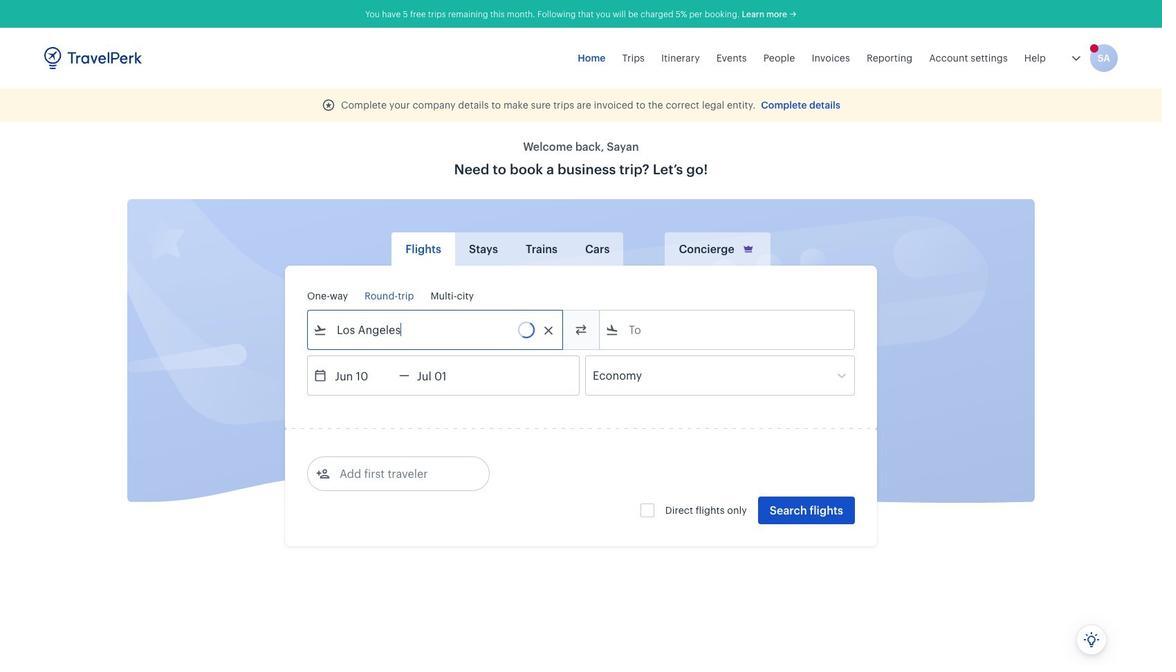 Task type: locate. For each thing, give the bounding box(es) containing it.
From search field
[[327, 319, 544, 341]]

Add first traveler search field
[[330, 463, 474, 485]]

Return text field
[[409, 356, 481, 395]]

Depart text field
[[327, 356, 399, 395]]



Task type: describe. For each thing, give the bounding box(es) containing it.
To search field
[[619, 319, 836, 341]]



Task type: vqa. For each thing, say whether or not it's contained in the screenshot.
move forward to switch to the next month. icon
no



